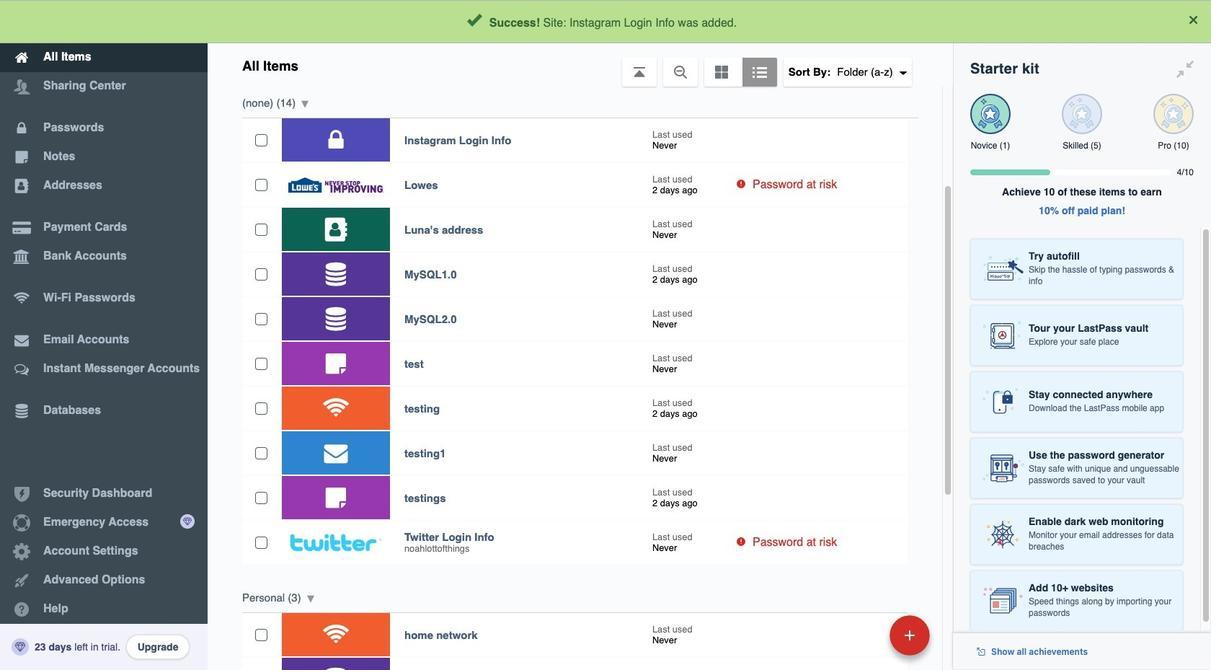 Task type: locate. For each thing, give the bounding box(es) containing it.
alert
[[0, 0, 1212, 43]]

new item navigation
[[791, 611, 939, 670]]

main navigation navigation
[[0, 0, 208, 670]]

vault options navigation
[[208, 43, 954, 87]]



Task type: vqa. For each thing, say whether or not it's contained in the screenshot.
password field
no



Task type: describe. For each thing, give the bounding box(es) containing it.
new item element
[[791, 615, 936, 656]]

search my vault text field
[[348, 6, 924, 38]]

Search search field
[[348, 6, 924, 38]]



